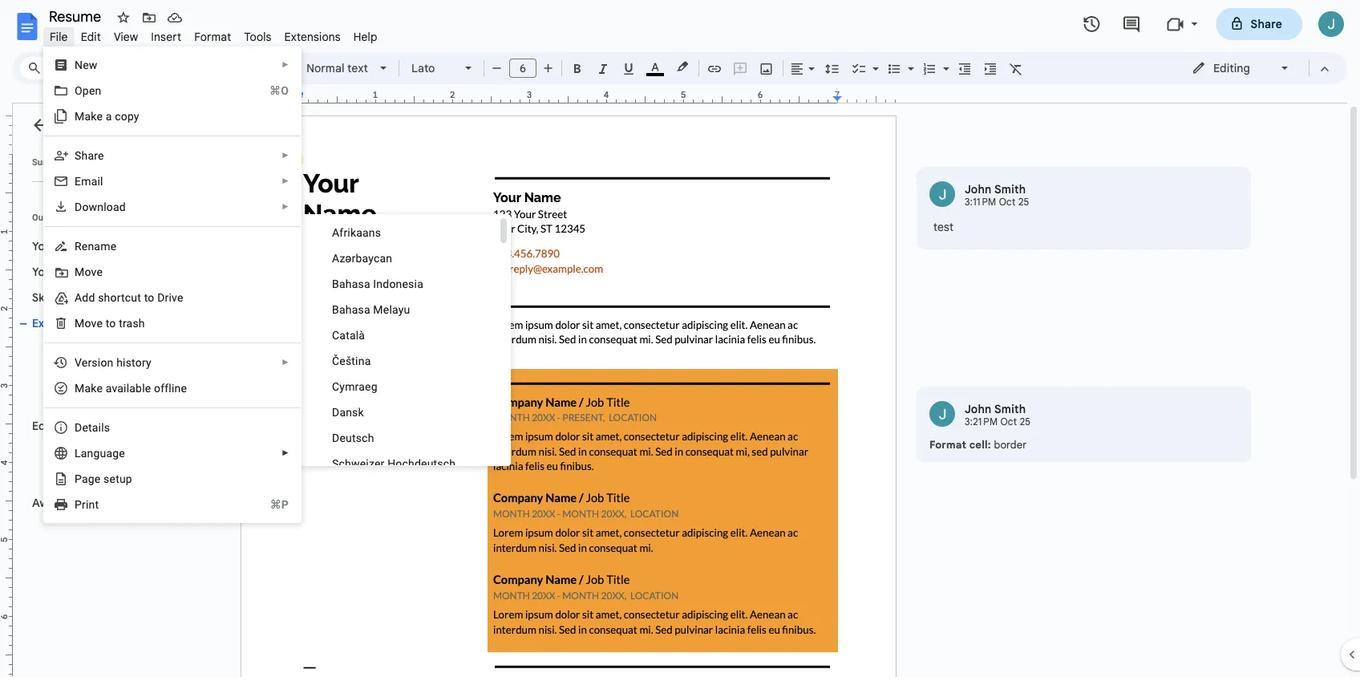 Task type: describe. For each thing, give the bounding box(es) containing it.
m ove
[[75, 265, 103, 278]]

editing
[[1214, 61, 1251, 75]]

move m element
[[75, 265, 108, 278]]

2 company name / job title from the top
[[45, 368, 182, 381]]

setup
[[104, 472, 132, 485]]

2 title from the top
[[160, 368, 182, 381]]

k
[[91, 382, 97, 395]]

/ down istory
[[130, 394, 135, 407]]

1 company name / job title from the top
[[45, 342, 182, 355]]

català
[[332, 329, 365, 342]]

dansk
[[332, 406, 364, 419]]

drive
[[157, 291, 183, 304]]

Rename text field
[[43, 6, 111, 26]]

extensions
[[285, 30, 341, 44]]

d
[[75, 200, 82, 213]]

3 company from the top
[[45, 394, 94, 407]]

ma
[[75, 382, 91, 395]]

ename
[[82, 239, 117, 253]]

d ownload
[[75, 200, 126, 213]]

make
[[75, 110, 103, 123]]

deutsch
[[332, 431, 374, 444]]

r ename
[[75, 239, 117, 253]]

bahasa for bahasa indonesia
[[332, 277, 370, 290]]

test
[[934, 220, 954, 234]]

john smith image for john smith 3:11 pm oct 25
[[930, 181, 956, 207]]

move t o trash
[[75, 317, 145, 330]]

edit
[[81, 30, 101, 44]]

skills
[[32, 290, 59, 304]]

share
[[1251, 17, 1283, 31]]

o
[[75, 84, 83, 97]]

o pen
[[75, 84, 101, 97]]

add
[[75, 291, 95, 304]]

extensions menu item
[[278, 27, 347, 46]]

hare
[[81, 149, 104, 162]]

language l element
[[75, 446, 130, 460]]

bahasa indonesia
[[332, 277, 424, 290]]

john smith 3:11 pm oct 25
[[965, 182, 1030, 208]]

john for john smith 3:11 pm oct 25
[[965, 182, 992, 196]]

print p element
[[75, 498, 104, 511]]

experience
[[32, 316, 92, 330]]

3:21 pm
[[965, 416, 998, 428]]

border
[[994, 438, 1027, 451]]

bahasa for bahasa melayu
[[332, 303, 370, 316]]

pa
[[75, 472, 88, 485]]

summary
[[32, 157, 70, 167]]

2 company from the top
[[45, 368, 94, 381]]

normal text
[[306, 61, 368, 75]]

cell:
[[970, 438, 992, 451]]

trash
[[119, 317, 145, 330]]

p
[[75, 498, 82, 511]]

schweizer hochdeutsch
[[332, 457, 456, 470]]

pen
[[83, 84, 101, 97]]

document outline element
[[13, 103, 231, 677]]

version
[[75, 356, 114, 369]]

1 title from the top
[[160, 342, 182, 355]]

3:11 pm
[[965, 196, 997, 208]]

smith for john smith 3:11 pm oct 25
[[995, 182, 1026, 196]]

offline
[[154, 382, 187, 395]]

čeština
[[332, 354, 371, 367]]

ove
[[85, 265, 103, 278]]

make available offline k element
[[75, 382, 192, 395]]

► for anguage
[[282, 448, 290, 458]]

help
[[354, 30, 378, 44]]

e mail
[[75, 175, 103, 188]]

/ up setup
[[117, 445, 121, 458]]

format menu item
[[188, 27, 238, 46]]

shortcut
[[98, 291, 141, 304]]

details
[[75, 421, 110, 434]]

insert menu item
[[145, 27, 188, 46]]

text color image
[[647, 57, 664, 76]]

l anguage
[[75, 446, 125, 460]]

2 degree from the top
[[124, 471, 161, 484]]

Font size text field
[[510, 59, 536, 78]]

3 title from the top
[[160, 394, 182, 407]]

version h istory
[[75, 356, 151, 369]]

list inside 'application'
[[917, 167, 1252, 462]]

insert
[[151, 30, 181, 44]]

smith for john smith 3:21 pm oct 25
[[995, 402, 1026, 416]]

page setup g element
[[75, 472, 137, 485]]

details b element
[[75, 421, 115, 434]]

e for k
[[97, 382, 103, 395]]

⌘o
[[270, 84, 289, 97]]

schweizer
[[332, 457, 385, 470]]

/ up the make available offline k element
[[130, 368, 135, 381]]

education
[[32, 419, 86, 433]]

right margin image
[[834, 91, 895, 103]]

anguage
[[81, 446, 125, 460]]

pa g e setup
[[75, 472, 132, 485]]

oct for john smith 3:11 pm oct 25
[[999, 196, 1016, 208]]

file menu item
[[43, 27, 74, 46]]

o
[[109, 317, 116, 330]]

► for ownload
[[282, 202, 290, 211]]

add shortcut to drive
[[75, 291, 183, 304]]

insert image image
[[758, 57, 776, 79]]

share button
[[1217, 8, 1303, 40]]

lato option
[[412, 57, 456, 79]]

/ up istory
[[130, 342, 135, 355]]

cymraeg
[[332, 380, 378, 393]]

move
[[75, 317, 103, 330]]

e for g
[[95, 472, 101, 485]]

email e element
[[75, 175, 108, 188]]

⌘o element
[[250, 83, 289, 99]]

john smith 3:21 pm oct 25
[[965, 402, 1031, 428]]

1 job from the top
[[138, 342, 157, 355]]

2 job from the top
[[138, 368, 157, 381]]

top margin image
[[0, 116, 12, 159]]

r
[[75, 239, 82, 253]]

m
[[75, 265, 85, 278]]

menu containing afrikaans
[[301, 214, 511, 477]]

l
[[75, 446, 81, 460]]

/ right g at the bottom left of page
[[117, 471, 121, 484]]

view menu item
[[107, 27, 145, 46]]

istory
[[123, 356, 151, 369]]



Task type: locate. For each thing, give the bounding box(es) containing it.
0 vertical spatial company name / job title
[[45, 342, 182, 355]]

smith inside john smith 3:11 pm oct 25
[[995, 182, 1026, 196]]

azərbaycan
[[332, 252, 393, 265]]

1 vertical spatial job
[[138, 368, 157, 381]]

h
[[116, 356, 123, 369]]

application
[[0, 0, 1361, 677]]

file
[[50, 30, 68, 44]]

s
[[75, 149, 81, 162]]

25 for john smith 3:21 pm oct 25
[[1020, 416, 1031, 428]]

your up skills
[[32, 265, 56, 279]]

move to trash t element
[[75, 317, 150, 330]]

afrikaans
[[332, 226, 381, 239]]

1 vertical spatial oct
[[1001, 416, 1018, 428]]

1 school name / degree from the top
[[45, 445, 161, 458]]

e
[[75, 175, 81, 188]]

bahasa down azərbaycan
[[332, 277, 370, 290]]

n ew
[[75, 58, 98, 71]]

2 john from the top
[[965, 402, 992, 416]]

john smith image
[[930, 181, 956, 207], [930, 401, 956, 427]]

oct inside john smith 3:11 pm oct 25
[[999, 196, 1016, 208]]

2 school from the top
[[45, 471, 80, 484]]

0 vertical spatial smith
[[995, 182, 1026, 196]]

1 vertical spatial company name / job title
[[45, 368, 182, 381]]

main toolbar
[[99, 56, 1029, 80]]

bahasa
[[332, 277, 370, 290], [332, 303, 370, 316]]

degree up setup
[[124, 445, 161, 458]]

format left cell:
[[930, 438, 967, 451]]

0 vertical spatial bahasa
[[332, 277, 370, 290]]

your
[[32, 239, 56, 253], [32, 265, 56, 279]]

1 vertical spatial bahasa
[[332, 303, 370, 316]]

Star checkbox
[[112, 6, 135, 29]]

download d element
[[75, 200, 131, 213]]

ownload
[[82, 200, 126, 213]]

n
[[75, 58, 83, 71]]

open o element
[[75, 84, 106, 97]]

john inside john smith 3:11 pm oct 25
[[965, 182, 992, 196]]

tools menu item
[[238, 27, 278, 46]]

view
[[114, 30, 138, 44]]

rint
[[82, 498, 99, 511]]

2 bahasa from the top
[[332, 303, 370, 316]]

degree
[[124, 445, 161, 458], [124, 471, 161, 484]]

2 vertical spatial company name / job title
[[45, 394, 182, 407]]

share s element
[[75, 149, 109, 162]]

smith inside john smith 3:21 pm oct 25
[[995, 402, 1026, 416]]

1 degree from the top
[[124, 445, 161, 458]]

hochdeutsch
[[388, 457, 456, 470]]

e
[[97, 382, 103, 395], [95, 472, 101, 485]]

1 company from the top
[[45, 342, 94, 355]]

company down experience
[[45, 342, 94, 355]]

new n element
[[75, 58, 102, 71]]

0 vertical spatial job
[[138, 342, 157, 355]]

menu containing n
[[43, 0, 302, 653]]

opy
[[121, 110, 139, 123]]

menu
[[43, 0, 302, 653], [301, 214, 511, 477]]

3 ► from the top
[[282, 177, 290, 186]]

0 vertical spatial john
[[965, 182, 992, 196]]

john smith image left 3:21 pm
[[930, 401, 956, 427]]

menu bar banner
[[0, 0, 1361, 677]]

2 ► from the top
[[282, 151, 290, 160]]

Menus field
[[20, 57, 100, 79]]

school name / degree
[[45, 445, 161, 458], [45, 471, 161, 484]]

a
[[106, 110, 112, 123]]

1 your from the top
[[32, 239, 56, 253]]

⌘p
[[270, 498, 289, 511]]

list
[[917, 167, 1252, 462]]

1 school from the top
[[45, 445, 80, 458]]

1 vertical spatial company
[[45, 368, 94, 381]]

e right ma
[[97, 382, 103, 395]]

25 inside john smith 3:21 pm oct 25
[[1020, 416, 1031, 428]]

add shortcut to drive , element
[[75, 291, 188, 304]]

highlight color image
[[674, 57, 692, 76]]

2 school name / degree from the top
[[45, 471, 161, 484]]

available
[[106, 382, 151, 395]]

text
[[347, 61, 368, 75]]

/
[[130, 342, 135, 355], [130, 368, 135, 381], [130, 394, 135, 407], [117, 445, 121, 458], [117, 471, 121, 484]]

2 your from the top
[[32, 265, 56, 279]]

john smith image up test
[[930, 181, 956, 207]]

smith
[[995, 182, 1026, 196], [995, 402, 1026, 416]]

company up education
[[45, 394, 94, 407]]

outline heading
[[13, 211, 231, 233]]

awards
[[32, 496, 72, 510]]

0 vertical spatial company
[[45, 342, 94, 355]]

mode and view toolbar
[[1180, 52, 1338, 84]]

menu bar containing file
[[43, 21, 384, 47]]

format
[[194, 30, 231, 44], [930, 438, 967, 451]]

1 bahasa from the top
[[332, 277, 370, 290]]

make a copy c element
[[75, 110, 144, 123]]

john inside john smith 3:21 pm oct 25
[[965, 402, 992, 416]]

t
[[106, 317, 109, 330]]

► for mail
[[282, 177, 290, 186]]

0 horizontal spatial format
[[194, 30, 231, 44]]

lato
[[412, 61, 435, 75]]

ew
[[83, 58, 98, 71]]

format for format cell: border
[[930, 438, 967, 451]]

1 vertical spatial your
[[32, 265, 56, 279]]

2 vertical spatial company
[[45, 394, 94, 407]]

1 vertical spatial school
[[45, 471, 80, 484]]

1 vertical spatial title
[[160, 368, 182, 381]]

normal
[[306, 61, 345, 75]]

school down education
[[45, 445, 80, 458]]

25
[[1019, 196, 1030, 208], [1020, 416, 1031, 428]]

indonesia
[[373, 277, 424, 290]]

►
[[282, 60, 290, 69], [282, 151, 290, 160], [282, 177, 290, 186], [282, 202, 290, 211], [282, 358, 290, 367], [282, 448, 290, 458]]

25 right 3:11 pm
[[1019, 196, 1030, 208]]

oct inside john smith 3:21 pm oct 25
[[1001, 416, 1018, 428]]

s hare
[[75, 149, 104, 162]]

menu bar inside menu bar banner
[[43, 21, 384, 47]]

school
[[45, 445, 80, 458], [45, 471, 80, 484]]

1 john from the top
[[965, 182, 992, 196]]

1 vertical spatial format
[[930, 438, 967, 451]]

name
[[59, 239, 91, 253], [59, 265, 91, 279], [96, 342, 127, 355], [96, 368, 127, 381], [96, 394, 127, 407], [83, 445, 114, 458], [83, 471, 114, 484]]

1 vertical spatial school name / degree
[[45, 471, 161, 484]]

1 horizontal spatial format
[[930, 438, 967, 451]]

oct for john smith 3:21 pm oct 25
[[1001, 416, 1018, 428]]

styles list. normal text selected. option
[[306, 57, 371, 79]]

3 company name / job title from the top
[[45, 394, 182, 407]]

2 smith from the top
[[995, 402, 1026, 416]]

Font size field
[[509, 59, 543, 79]]

► for hare
[[282, 151, 290, 160]]

⌘p element
[[251, 497, 289, 513]]

25 up border
[[1020, 416, 1031, 428]]

0 vertical spatial title
[[160, 342, 182, 355]]

oct right 3:11 pm
[[999, 196, 1016, 208]]

0 vertical spatial format
[[194, 30, 231, 44]]

1 vertical spatial your name
[[32, 265, 91, 279]]

1 vertical spatial john
[[965, 402, 992, 416]]

0 vertical spatial your name
[[32, 239, 91, 253]]

1 vertical spatial smith
[[995, 402, 1026, 416]]

1 vertical spatial degree
[[124, 471, 161, 484]]

mail
[[81, 175, 103, 188]]

application containing share
[[0, 0, 1361, 677]]

format for format
[[194, 30, 231, 44]]

version history h element
[[75, 356, 156, 369]]

melayu
[[373, 303, 410, 316]]

company up ma
[[45, 368, 94, 381]]

0 vertical spatial school name / degree
[[45, 445, 161, 458]]

rename r element
[[75, 239, 121, 253]]

school up awards
[[45, 471, 80, 484]]

degree down anguage
[[124, 471, 161, 484]]

25 inside john smith 3:11 pm oct 25
[[1019, 196, 1030, 208]]

1 ► from the top
[[282, 60, 290, 69]]

editing button
[[1181, 56, 1302, 80]]

1 vertical spatial john smith image
[[930, 401, 956, 427]]

ma k e available offline
[[75, 382, 187, 395]]

1 your name from the top
[[32, 239, 91, 253]]

edit menu item
[[74, 27, 107, 46]]

2 your name from the top
[[32, 265, 91, 279]]

line & paragraph spacing image
[[824, 57, 842, 79]]

0 vertical spatial your
[[32, 239, 56, 253]]

bahasa melayu
[[332, 303, 410, 316]]

0 vertical spatial oct
[[999, 196, 1016, 208]]

1 vertical spatial e
[[95, 472, 101, 485]]

company name / job title
[[45, 342, 182, 355], [45, 368, 182, 381], [45, 394, 182, 407]]

john for john smith 3:21 pm oct 25
[[965, 402, 992, 416]]

summary heading
[[32, 156, 70, 168]]

your down outline
[[32, 239, 56, 253]]

c
[[115, 110, 121, 123]]

0 vertical spatial school
[[45, 445, 80, 458]]

2 john smith image from the top
[[930, 401, 956, 427]]

2 vertical spatial job
[[138, 394, 157, 407]]

menu bar
[[43, 21, 384, 47]]

25 for john smith 3:11 pm oct 25
[[1019, 196, 1030, 208]]

to
[[144, 291, 154, 304]]

title
[[160, 342, 182, 355], [160, 368, 182, 381], [160, 394, 182, 407]]

format inside "menu item"
[[194, 30, 231, 44]]

john
[[965, 182, 992, 196], [965, 402, 992, 416]]

0 vertical spatial 25
[[1019, 196, 1030, 208]]

1 vertical spatial 25
[[1020, 416, 1031, 428]]

4 ► from the top
[[282, 202, 290, 211]]

0 vertical spatial john smith image
[[930, 181, 956, 207]]

john smith image for john smith 3:21 pm oct 25
[[930, 401, 956, 427]]

► for ew
[[282, 60, 290, 69]]

list containing john smith
[[917, 167, 1252, 462]]

format cell: border
[[930, 438, 1027, 451]]

0 vertical spatial degree
[[124, 445, 161, 458]]

1 john smith image from the top
[[930, 181, 956, 207]]

oct
[[999, 196, 1016, 208], [1001, 416, 1018, 428]]

e right 'pa' at the left bottom of the page
[[95, 472, 101, 485]]

tools
[[244, 30, 272, 44]]

help menu item
[[347, 27, 384, 46]]

2 vertical spatial title
[[160, 394, 182, 407]]

outline
[[32, 212, 61, 222]]

6 ► from the top
[[282, 448, 290, 458]]

5 ► from the top
[[282, 358, 290, 367]]

0 vertical spatial e
[[97, 382, 103, 395]]

left margin image
[[241, 91, 303, 103]]

1 smith from the top
[[995, 182, 1026, 196]]

oct up border
[[1001, 416, 1018, 428]]

p rint
[[75, 498, 99, 511]]

3 job from the top
[[138, 394, 157, 407]]

bahasa up català
[[332, 303, 370, 316]]

format left tools menu item
[[194, 30, 231, 44]]

make a c opy
[[75, 110, 139, 123]]

g
[[88, 472, 95, 485]]

your name up m
[[32, 239, 91, 253]]

your name up skills
[[32, 265, 91, 279]]



Task type: vqa. For each thing, say whether or not it's contained in the screenshot.
the Add shortcut to Drive
yes



